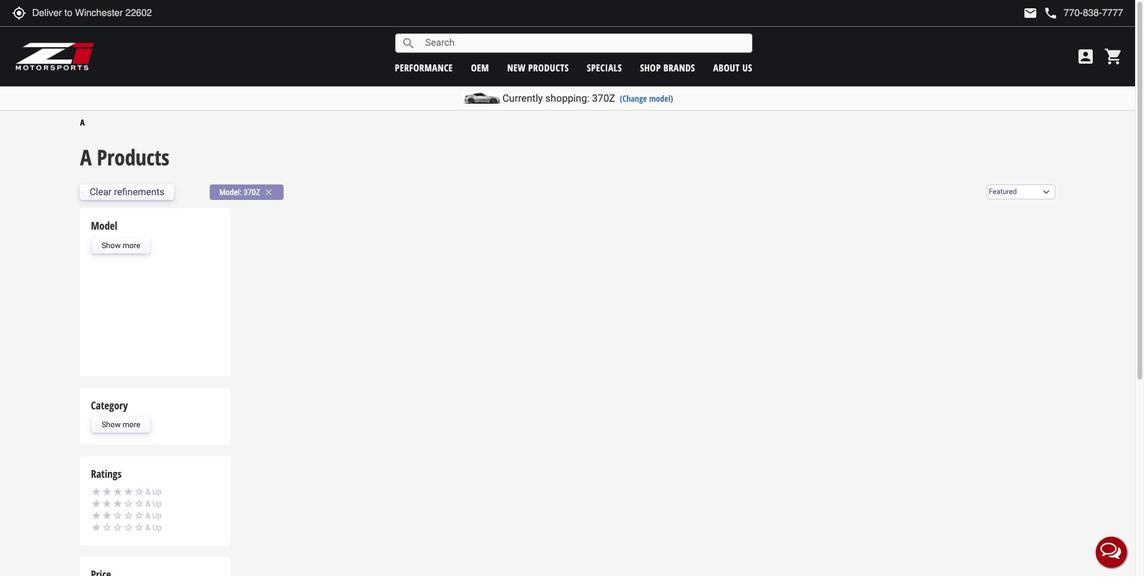 Task type: vqa. For each thing, say whether or not it's contained in the screenshot.
fourth & from the bottom of the page
yes



Task type: locate. For each thing, give the bounding box(es) containing it.
show down category
[[102, 421, 121, 430]]

4 & up from the top
[[146, 524, 162, 533]]

up up 2 & up "element"
[[152, 500, 162, 509]]

phone link
[[1044, 6, 1123, 20]]

shopping_cart link
[[1101, 47, 1123, 66]]

1 vertical spatial 370z
[[244, 188, 260, 197]]

0 vertical spatial a
[[80, 117, 85, 128]]

2 show from the top
[[102, 421, 121, 430]]

1 show more button from the top
[[92, 238, 150, 254]]

show more button down category
[[92, 418, 150, 434]]

1 vertical spatial show more button
[[92, 418, 150, 434]]

1 & up from the top
[[146, 488, 162, 497]]

up inside 'element'
[[152, 500, 162, 509]]

up
[[152, 488, 162, 497], [152, 500, 162, 509], [152, 512, 162, 521], [152, 524, 162, 533]]

show more button
[[92, 238, 150, 254], [92, 418, 150, 434]]

2 up from the top
[[152, 500, 162, 509]]

more down "clear refinements"
[[123, 241, 140, 250]]

show down the model
[[102, 241, 121, 250]]

show more down the model
[[102, 241, 140, 250]]

& up up 2 & up "element"
[[146, 500, 162, 509]]

0 vertical spatial 370z
[[592, 92, 615, 104]]

oem link
[[471, 61, 489, 74]]

1 show from the top
[[102, 241, 121, 250]]

show more for model
[[102, 241, 140, 250]]

show more down category
[[102, 421, 140, 430]]

1 a from the top
[[80, 117, 85, 128]]

370z left (change
[[592, 92, 615, 104]]

& up 2 & up "element"
[[146, 500, 150, 509]]

currently shopping: 370z (change model)
[[503, 92, 673, 104]]

new products link
[[507, 61, 569, 74]]

& up up 3 & up 'element'
[[146, 488, 162, 497]]

1 vertical spatial a
[[80, 143, 92, 172]]

3 up from the top
[[152, 512, 162, 521]]

1 vertical spatial show more
[[102, 421, 140, 430]]

& up for 4 & up element
[[146, 488, 162, 497]]

1 up from the top
[[152, 488, 162, 497]]

shopping_cart
[[1104, 47, 1123, 66]]

0 vertical spatial show more button
[[92, 238, 150, 254]]

2 & from the top
[[146, 500, 150, 509]]

& up inside 3 & up 'element'
[[146, 500, 162, 509]]

new products
[[507, 61, 569, 74]]

more
[[123, 241, 140, 250], [123, 421, 140, 430]]

4 up from the top
[[152, 524, 162, 533]]

& up inside 2 & up "element"
[[146, 512, 162, 521]]

0 vertical spatial more
[[123, 241, 140, 250]]

clear refinements
[[90, 187, 164, 198]]

show more button down the model
[[92, 238, 150, 254]]

3 & from the top
[[146, 512, 150, 521]]

2 & up from the top
[[146, 500, 162, 509]]

370z left the close
[[244, 188, 260, 197]]

oem
[[471, 61, 489, 74]]

(change
[[620, 93, 647, 104]]

0 horizontal spatial 370z
[[244, 188, 260, 197]]

2 more from the top
[[123, 421, 140, 430]]

a a products
[[80, 117, 169, 172]]

&
[[146, 488, 150, 497], [146, 500, 150, 509], [146, 512, 150, 521], [146, 524, 150, 533]]

more down category
[[123, 421, 140, 430]]

show more
[[102, 241, 140, 250], [102, 421, 140, 430]]

up down 2 & up "element"
[[152, 524, 162, 533]]

& up inside 1 & up element
[[146, 524, 162, 533]]

& up down 2 & up "element"
[[146, 524, 162, 533]]

1 vertical spatial more
[[123, 421, 140, 430]]

up inside "element"
[[152, 512, 162, 521]]

specials link
[[587, 61, 622, 74]]

performance link
[[395, 61, 453, 74]]

& up 1 & up element
[[146, 512, 150, 521]]

category
[[91, 398, 128, 413]]

1 show more from the top
[[102, 241, 140, 250]]

about
[[713, 61, 740, 74]]

370z
[[592, 92, 615, 104], [244, 188, 260, 197]]

2 show more from the top
[[102, 421, 140, 430]]

1 vertical spatial show
[[102, 421, 121, 430]]

up up 1 & up element
[[152, 512, 162, 521]]

about us link
[[713, 61, 753, 74]]

& inside "element"
[[146, 512, 150, 521]]

model: 370z close
[[219, 187, 274, 198]]

1 & from the top
[[146, 488, 150, 497]]

2 show more button from the top
[[92, 418, 150, 434]]

& up
[[146, 488, 162, 497], [146, 500, 162, 509], [146, 512, 162, 521], [146, 524, 162, 533]]

& up inside 4 & up element
[[146, 488, 162, 497]]

my_location
[[12, 6, 26, 20]]

0 vertical spatial show more
[[102, 241, 140, 250]]

& up up 1 & up element
[[146, 512, 162, 521]]

& up for 1 & up element
[[146, 524, 162, 533]]

a
[[80, 117, 85, 128], [80, 143, 92, 172]]

show more button for category
[[92, 418, 150, 434]]

close
[[263, 187, 274, 198]]

model)
[[649, 93, 673, 104]]

3 & up from the top
[[146, 512, 162, 521]]

& up 3 & up 'element'
[[146, 488, 150, 497]]

& up for 2 & up "element"
[[146, 512, 162, 521]]

show
[[102, 241, 121, 250], [102, 421, 121, 430]]

0 vertical spatial show
[[102, 241, 121, 250]]

up up 3 & up 'element'
[[152, 488, 162, 497]]

1 & up element
[[92, 522, 219, 534]]

show for category
[[102, 421, 121, 430]]

show more button for model
[[92, 238, 150, 254]]

1 horizontal spatial 370z
[[592, 92, 615, 104]]

account_box
[[1076, 47, 1095, 66]]

new
[[507, 61, 526, 74]]

& down 2 & up "element"
[[146, 524, 150, 533]]

model:
[[219, 188, 242, 197]]

4 & from the top
[[146, 524, 150, 533]]

z1 motorsports logo image
[[15, 42, 95, 72]]

& inside 'element'
[[146, 500, 150, 509]]

1 more from the top
[[123, 241, 140, 250]]



Task type: describe. For each thing, give the bounding box(es) containing it.
performance
[[395, 61, 453, 74]]

mail phone
[[1024, 6, 1058, 20]]

mail link
[[1024, 6, 1038, 20]]

about us
[[713, 61, 753, 74]]

(change model) link
[[620, 93, 673, 104]]

shopping:
[[545, 92, 590, 104]]

clear
[[90, 187, 112, 198]]

refinements
[[114, 187, 164, 198]]

& for 2 & up "element"
[[146, 512, 150, 521]]

show more for category
[[102, 421, 140, 430]]

ratings
[[91, 467, 122, 481]]

products
[[97, 143, 169, 172]]

4 & up element
[[92, 486, 219, 499]]

brands
[[664, 61, 695, 74]]

Search search field
[[416, 34, 752, 52]]

up for 3 & up 'element'
[[152, 500, 162, 509]]

370z inside model: 370z close
[[244, 188, 260, 197]]

clear refinements button
[[80, 185, 174, 200]]

2 & up element
[[92, 510, 219, 522]]

shop brands
[[640, 61, 695, 74]]

account_box link
[[1073, 47, 1098, 66]]

up for 2 & up "element"
[[152, 512, 162, 521]]

specials
[[587, 61, 622, 74]]

model
[[91, 219, 117, 233]]

show for model
[[102, 241, 121, 250]]

& for 1 & up element
[[146, 524, 150, 533]]

2 a from the top
[[80, 143, 92, 172]]

& for 3 & up 'element'
[[146, 500, 150, 509]]

3 & up element
[[92, 498, 219, 511]]

more for category
[[123, 421, 140, 430]]

more for model
[[123, 241, 140, 250]]

a link
[[80, 117, 85, 128]]

currently
[[503, 92, 543, 104]]

& for 4 & up element
[[146, 488, 150, 497]]

shop brands link
[[640, 61, 695, 74]]

& up for 3 & up 'element'
[[146, 500, 162, 509]]

up for 1 & up element
[[152, 524, 162, 533]]

phone
[[1044, 6, 1058, 20]]

up for 4 & up element
[[152, 488, 162, 497]]

us
[[743, 61, 753, 74]]

search
[[402, 36, 416, 50]]

mail
[[1024, 6, 1038, 20]]

shop
[[640, 61, 661, 74]]

products
[[528, 61, 569, 74]]



